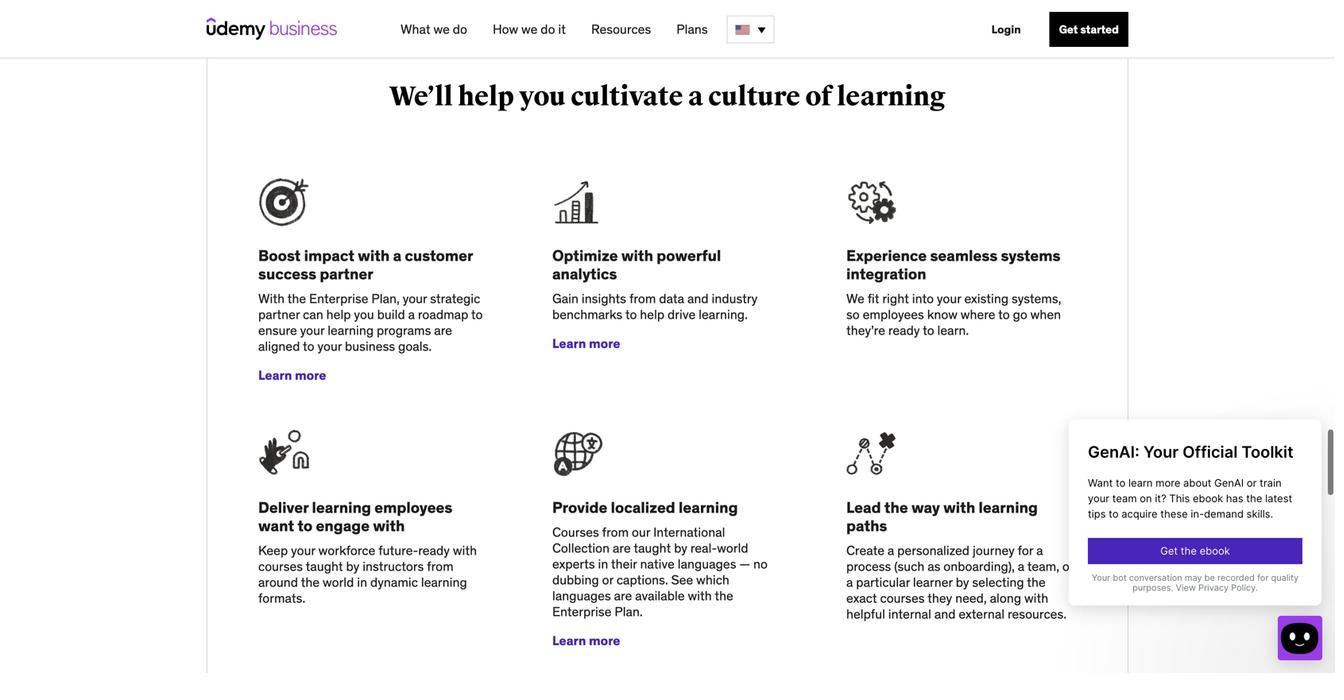Task type: describe. For each thing, give the bounding box(es) containing it.
boost impact with a customer success partner with the enterprise plan, your strategic partner can help you build a roadmap to ensure your learning programs are aligned to your business goals.
[[258, 246, 483, 355]]

learn more for success
[[258, 367, 326, 384]]

taught inside provide localized learning courses from our international collection are taught by real-world experts in their native languages — no dubbing or captions. see which languages are available with the enterprise plan.
[[634, 540, 671, 557]]

by inside provide localized learning courses from our international collection are taught by real-world experts in their native languages — no dubbing or captions. see which languages are available with the enterprise plan.
[[674, 540, 688, 557]]

enterprise inside provide localized learning courses from our international collection are taught by real-world experts in their native languages — no dubbing or captions. see which languages are available with the enterprise plan.
[[553, 604, 612, 620]]

1 vertical spatial partner
[[258, 307, 300, 323]]

into
[[913, 291, 934, 307]]

optimize
[[553, 246, 618, 265]]

culture
[[709, 80, 801, 113]]

enterprise inside boost impact with a customer success partner with the enterprise plan, your strategic partner can help you build a roadmap to ensure your learning programs are aligned to your business goals.
[[309, 291, 369, 307]]

insights
[[582, 291, 627, 307]]

go
[[1013, 307, 1028, 323]]

a left team,
[[1018, 559, 1025, 575]]

and inside lead the way with learning paths create a personalized journey for a process (such as onboarding), a team, or a particular learner by selecting the exact courses they need, along with helpful internal and external resources.
[[935, 606, 956, 623]]

how
[[493, 21, 519, 37]]

data
[[659, 291, 685, 307]]

where
[[961, 307, 996, 323]]

it
[[558, 21, 566, 37]]

we'll
[[389, 80, 453, 113]]

with inside provide localized learning courses from our international collection are taught by real-world experts in their native languages — no dubbing or captions. see which languages are available with the enterprise plan.
[[688, 588, 712, 604]]

existing
[[965, 291, 1009, 307]]

particular
[[857, 575, 910, 591]]

formats.
[[258, 590, 306, 607]]

how we do it button
[[487, 15, 572, 44]]

lead
[[847, 498, 881, 517]]

business
[[345, 338, 395, 355]]

2 vertical spatial are
[[614, 588, 632, 604]]

login
[[992, 22, 1021, 37]]

experience
[[847, 246, 927, 265]]

strategic
[[430, 291, 481, 307]]

roadmap
[[418, 307, 469, 323]]

seamless
[[931, 246, 998, 265]]

captions.
[[617, 572, 669, 588]]

can
[[303, 307, 323, 323]]

—
[[740, 556, 751, 573]]

0 vertical spatial you
[[519, 80, 566, 113]]

workforce
[[319, 543, 376, 559]]

resources
[[592, 21, 651, 37]]

gain
[[553, 291, 579, 307]]

get started
[[1060, 22, 1120, 37]]

to left learn.
[[923, 322, 935, 339]]

learning inside provide localized learning courses from our international collection are taught by real-world experts in their native languages — no dubbing or captions. see which languages are available with the enterprise plan.
[[679, 498, 738, 517]]

learning.
[[699, 307, 748, 323]]

want
[[258, 516, 294, 536]]

their
[[611, 556, 637, 573]]

instructors
[[363, 559, 424, 575]]

world inside provide localized learning courses from our international collection are taught by real-world experts in their native languages — no dubbing or captions. see which languages are available with the enterprise plan.
[[717, 540, 749, 557]]

powerful
[[657, 246, 721, 265]]

real-
[[691, 540, 717, 557]]

systems,
[[1012, 291, 1062, 307]]

no
[[754, 556, 768, 573]]

learn more link for insights
[[553, 336, 621, 352]]

courses inside 'deliver learning employees want to engage with keep your workforce future-ready with courses taught by instructors from around the world in dynamic learning formats.'
[[258, 559, 303, 575]]

with right way
[[944, 498, 976, 517]]

with right along
[[1025, 590, 1049, 607]]

get started link
[[1050, 12, 1129, 47]]

learning right dynamic
[[421, 575, 467, 591]]

learn for success
[[258, 367, 292, 384]]

exact
[[847, 590, 878, 607]]

lead the way with learning paths create a personalized journey for a process (such as onboarding), a team, or a particular learner by selecting the exact courses they need, along with helpful internal and external resources.
[[847, 498, 1074, 623]]

our
[[632, 524, 651, 541]]

goals.
[[398, 338, 432, 355]]

started
[[1081, 22, 1120, 37]]

learn.
[[938, 322, 969, 339]]

integration
[[847, 264, 927, 284]]

team,
[[1028, 559, 1060, 575]]

or inside provide localized learning courses from our international collection are taught by real-world experts in their native languages — no dubbing or captions. see which languages are available with the enterprise plan.
[[602, 572, 614, 588]]

resources.
[[1008, 606, 1067, 623]]

courses
[[553, 524, 599, 541]]

your right the plan,
[[403, 291, 427, 307]]

for
[[1018, 543, 1034, 559]]

of
[[806, 80, 832, 113]]

ready inside 'deliver learning employees want to engage with keep your workforce future-ready with courses taught by instructors from around the world in dynamic learning formats.'
[[418, 543, 450, 559]]

they're
[[847, 322, 886, 339]]

with inside boost impact with a customer success partner with the enterprise plan, your strategic partner can help you build a roadmap to ensure your learning programs are aligned to your business goals.
[[358, 246, 390, 265]]

(such
[[895, 559, 925, 575]]

future-
[[379, 543, 418, 559]]

more for insights
[[589, 336, 621, 352]]

employees inside 'experience seamless systems integration we fit right into your existing systems, so employees know where to go when they're ready to learn.'
[[863, 307, 925, 323]]

learn more for our
[[553, 633, 621, 649]]

a right build
[[408, 307, 415, 323]]

dubbing
[[553, 572, 599, 588]]

a left culture
[[689, 80, 704, 113]]

paths
[[847, 516, 888, 536]]

learn for insights
[[553, 336, 586, 352]]

your inside 'experience seamless systems integration we fit right into your existing systems, so employees know where to go when they're ready to learn.'
[[937, 291, 962, 307]]

benchmarks
[[553, 307, 623, 323]]

optimize with powerful analytics gain insights from data and industry benchmarks to help drive learning.
[[553, 246, 758, 323]]

learning right of
[[837, 80, 946, 113]]

1 vertical spatial are
[[613, 540, 631, 557]]

more for success
[[295, 367, 326, 384]]

selecting
[[973, 575, 1025, 591]]

your down 'can'
[[318, 338, 342, 355]]

international
[[654, 524, 726, 541]]

which
[[697, 572, 730, 588]]

plan,
[[372, 291, 400, 307]]

in inside 'deliver learning employees want to engage with keep your workforce future-ready with courses taught by instructors from around the world in dynamic learning formats.'
[[357, 575, 367, 591]]

courses inside lead the way with learning paths create a personalized journey for a process (such as onboarding), a team, or a particular learner by selecting the exact courses they need, along with helpful internal and external resources.
[[881, 590, 925, 607]]

0 vertical spatial languages
[[678, 556, 737, 573]]

cultivate
[[571, 80, 683, 113]]

a left particular
[[847, 575, 854, 591]]

deliver
[[258, 498, 309, 517]]

experience seamless systems integration we fit right into your existing systems, so employees know where to go when they're ready to learn.
[[847, 246, 1062, 339]]

resources button
[[585, 15, 658, 44]]

programs
[[377, 322, 431, 339]]

the up resources.
[[1028, 575, 1046, 591]]

1 horizontal spatial help
[[458, 80, 514, 113]]

impact
[[304, 246, 355, 265]]

learning inside boost impact with a customer success partner with the enterprise plan, your strategic partner can help you build a roadmap to ensure your learning programs are aligned to your business goals.
[[328, 322, 374, 339]]

as
[[928, 559, 941, 575]]



Task type: locate. For each thing, give the bounding box(es) containing it.
1 horizontal spatial or
[[1063, 559, 1074, 575]]

udemy business image
[[207, 17, 337, 40]]

from left data
[[630, 291, 656, 307]]

you left build
[[354, 307, 374, 323]]

and inside optimize with powerful analytics gain insights from data and industry benchmarks to help drive learning.
[[688, 291, 709, 307]]

drive
[[668, 307, 696, 323]]

languages down international
[[678, 556, 737, 573]]

employees right so
[[863, 307, 925, 323]]

the
[[288, 291, 306, 307], [885, 498, 909, 517], [301, 575, 320, 591], [1028, 575, 1046, 591], [715, 588, 734, 604]]

your
[[403, 291, 427, 307], [937, 291, 962, 307], [300, 322, 325, 339], [318, 338, 342, 355], [291, 543, 315, 559]]

the inside 'deliver learning employees want to engage with keep your workforce future-ready with courses taught by instructors from around the world in dynamic learning formats.'
[[301, 575, 320, 591]]

a
[[689, 80, 704, 113], [393, 246, 402, 265], [408, 307, 415, 323], [888, 543, 895, 559], [1037, 543, 1044, 559], [1018, 559, 1025, 575], [847, 575, 854, 591]]

by left the instructors
[[346, 559, 360, 575]]

learning up international
[[679, 498, 738, 517]]

help inside boost impact with a customer success partner with the enterprise plan, your strategic partner can help you build a roadmap to ensure your learning programs are aligned to your business goals.
[[327, 307, 351, 323]]

with
[[258, 291, 285, 307]]

learning up 'journey'
[[979, 498, 1038, 517]]

0 horizontal spatial courses
[[258, 559, 303, 575]]

0 horizontal spatial you
[[354, 307, 374, 323]]

by inside 'deliver learning employees want to engage with keep your workforce future-ready with courses taught by instructors from around the world in dynamic learning formats.'
[[346, 559, 360, 575]]

ready inside 'experience seamless systems integration we fit right into your existing systems, so employees know where to go when they're ready to learn.'
[[889, 322, 920, 339]]

build
[[377, 307, 405, 323]]

employees
[[863, 307, 925, 323], [375, 498, 453, 517]]

learning
[[837, 80, 946, 113], [328, 322, 374, 339], [312, 498, 371, 517], [679, 498, 738, 517], [979, 498, 1038, 517], [421, 575, 467, 591]]

in
[[598, 556, 609, 573], [357, 575, 367, 591]]

1 vertical spatial learn more link
[[258, 367, 326, 384]]

learn down benchmarks
[[553, 336, 586, 352]]

1 vertical spatial learn
[[258, 367, 292, 384]]

0 vertical spatial enterprise
[[309, 291, 369, 307]]

external
[[959, 606, 1005, 623]]

0 vertical spatial learn more link
[[553, 336, 621, 352]]

engage
[[316, 516, 370, 536]]

see
[[672, 572, 694, 588]]

more down the aligned
[[295, 367, 326, 384]]

we'll help you cultivate a culture of learning
[[389, 80, 946, 113]]

1 horizontal spatial do
[[541, 21, 555, 37]]

available
[[635, 588, 685, 604]]

taught
[[634, 540, 671, 557], [306, 559, 343, 575]]

are inside boost impact with a customer success partner with the enterprise plan, your strategic partner can help you build a roadmap to ensure your learning programs are aligned to your business goals.
[[434, 322, 452, 339]]

in inside provide localized learning courses from our international collection are taught by real-world experts in their native languages — no dubbing or captions. see which languages are available with the enterprise plan.
[[598, 556, 609, 573]]

taught inside 'deliver learning employees want to engage with keep your workforce future-ready with courses taught by instructors from around the world in dynamic learning formats.'
[[306, 559, 343, 575]]

learn more link for our
[[553, 633, 621, 649]]

analytics
[[553, 264, 617, 284]]

0 vertical spatial taught
[[634, 540, 671, 557]]

aligned
[[258, 338, 300, 355]]

help right 'can'
[[327, 307, 351, 323]]

more for our
[[589, 633, 621, 649]]

collection
[[553, 540, 610, 557]]

your inside 'deliver learning employees want to engage with keep your workforce future-ready with courses taught by instructors from around the world in dynamic learning formats.'
[[291, 543, 315, 559]]

learn down the aligned
[[258, 367, 292, 384]]

learner
[[914, 575, 953, 591]]

taught up 'captions.'
[[634, 540, 671, 557]]

0 horizontal spatial do
[[453, 21, 467, 37]]

the right see on the right
[[715, 588, 734, 604]]

dynamic
[[371, 575, 418, 591]]

0 vertical spatial world
[[717, 540, 749, 557]]

personalized
[[898, 543, 970, 559]]

learn more down the plan. on the left of page
[[553, 633, 621, 649]]

0 vertical spatial learn more
[[553, 336, 621, 352]]

learning inside lead the way with learning paths create a personalized journey for a process (such as onboarding), a team, or a particular learner by selecting the exact courses they need, along with helpful internal and external resources.
[[979, 498, 1038, 517]]

0 vertical spatial learn
[[553, 336, 586, 352]]

learn more link for success
[[258, 367, 326, 384]]

2 vertical spatial from
[[427, 559, 454, 575]]

2 horizontal spatial by
[[956, 575, 970, 591]]

0 horizontal spatial partner
[[258, 307, 300, 323]]

by
[[674, 540, 688, 557], [346, 559, 360, 575], [956, 575, 970, 591]]

learn more down the aligned
[[258, 367, 326, 384]]

provide
[[553, 498, 608, 517]]

process
[[847, 559, 892, 575]]

1 do from the left
[[453, 21, 467, 37]]

from right future-
[[427, 559, 454, 575]]

world down workforce
[[323, 575, 354, 591]]

1 horizontal spatial we
[[522, 21, 538, 37]]

1 vertical spatial learn more
[[258, 367, 326, 384]]

0 vertical spatial and
[[688, 291, 709, 307]]

more
[[589, 336, 621, 352], [295, 367, 326, 384], [589, 633, 621, 649]]

2 vertical spatial learn
[[553, 633, 586, 649]]

0 vertical spatial employees
[[863, 307, 925, 323]]

partner
[[320, 264, 374, 284], [258, 307, 300, 323]]

the right with
[[288, 291, 306, 307]]

a right for
[[1037, 543, 1044, 559]]

success
[[258, 264, 317, 284]]

with right available at bottom
[[688, 588, 712, 604]]

enterprise down the impact
[[309, 291, 369, 307]]

enterprise down dubbing
[[553, 604, 612, 620]]

employees up future-
[[375, 498, 453, 517]]

help inside optimize with powerful analytics gain insights from data and industry benchmarks to help drive learning.
[[640, 307, 665, 323]]

and down "learner"
[[935, 606, 956, 623]]

you inside boost impact with a customer success partner with the enterprise plan, your strategic partner can help you build a roadmap to ensure your learning programs are aligned to your business goals.
[[354, 307, 374, 323]]

from inside optimize with powerful analytics gain insights from data and industry benchmarks to help drive learning.
[[630, 291, 656, 307]]

by inside lead the way with learning paths create a personalized journey for a process (such as onboarding), a team, or a particular learner by selecting the exact courses they need, along with helpful internal and external resources.
[[956, 575, 970, 591]]

a left customer
[[393, 246, 402, 265]]

1 vertical spatial ready
[[418, 543, 450, 559]]

with right future-
[[453, 543, 477, 559]]

2 we from the left
[[522, 21, 538, 37]]

1 we from the left
[[434, 21, 450, 37]]

we right how
[[522, 21, 538, 37]]

0 horizontal spatial world
[[323, 575, 354, 591]]

learning up workforce
[[312, 498, 371, 517]]

0 vertical spatial in
[[598, 556, 609, 573]]

0 vertical spatial are
[[434, 322, 452, 339]]

along
[[990, 590, 1022, 607]]

1 vertical spatial in
[[357, 575, 367, 591]]

we for what
[[434, 21, 450, 37]]

help
[[458, 80, 514, 113], [327, 307, 351, 323], [640, 307, 665, 323]]

1 horizontal spatial world
[[717, 540, 749, 557]]

0 horizontal spatial ready
[[418, 543, 450, 559]]

1 vertical spatial more
[[295, 367, 326, 384]]

learn for our
[[553, 633, 586, 649]]

to right "roadmap"
[[471, 307, 483, 323]]

2 vertical spatial more
[[589, 633, 621, 649]]

more down benchmarks
[[589, 336, 621, 352]]

and right data
[[688, 291, 709, 307]]

0 vertical spatial partner
[[320, 264, 374, 284]]

world inside 'deliver learning employees want to engage with keep your workforce future-ready with courses taught by instructors from around the world in dynamic learning formats.'
[[323, 575, 354, 591]]

enterprise
[[309, 291, 369, 307], [553, 604, 612, 620]]

from left our
[[602, 524, 629, 541]]

2 horizontal spatial help
[[640, 307, 665, 323]]

1 vertical spatial taught
[[306, 559, 343, 575]]

plan.
[[615, 604, 643, 620]]

are left our
[[613, 540, 631, 557]]

world
[[717, 540, 749, 557], [323, 575, 354, 591]]

0 horizontal spatial help
[[327, 307, 351, 323]]

know
[[928, 307, 958, 323]]

your right the ensure
[[300, 322, 325, 339]]

do for how we do it
[[541, 21, 555, 37]]

to left data
[[626, 307, 637, 323]]

do inside dropdown button
[[453, 21, 467, 37]]

to right the aligned
[[303, 338, 315, 355]]

to inside 'deliver learning employees want to engage with keep your workforce future-ready with courses taught by instructors from around the world in dynamic learning formats.'
[[298, 516, 313, 536]]

0 horizontal spatial taught
[[306, 559, 343, 575]]

with right the impact
[[358, 246, 390, 265]]

1 horizontal spatial languages
[[678, 556, 737, 573]]

experts
[[553, 556, 595, 573]]

the left way
[[885, 498, 909, 517]]

your right into
[[937, 291, 962, 307]]

from
[[630, 291, 656, 307], [602, 524, 629, 541], [427, 559, 454, 575]]

journey
[[973, 543, 1015, 559]]

so
[[847, 307, 860, 323]]

in left their
[[598, 556, 609, 573]]

we inside dropdown button
[[522, 21, 538, 37]]

native
[[640, 556, 675, 573]]

1 horizontal spatial in
[[598, 556, 609, 573]]

from inside provide localized learning courses from our international collection are taught by real-world experts in their native languages — no dubbing or captions. see which languages are available with the enterprise plan.
[[602, 524, 629, 541]]

learn more link down benchmarks
[[553, 336, 621, 352]]

login button
[[982, 12, 1031, 47]]

0 vertical spatial more
[[589, 336, 621, 352]]

from inside 'deliver learning employees want to engage with keep your workforce future-ready with courses taught by instructors from around the world in dynamic learning formats.'
[[427, 559, 454, 575]]

or right dubbing
[[602, 572, 614, 588]]

more down the plan. on the left of page
[[589, 633, 621, 649]]

we
[[847, 291, 865, 307]]

1 vertical spatial you
[[354, 307, 374, 323]]

1 vertical spatial world
[[323, 575, 354, 591]]

or inside lead the way with learning paths create a personalized journey for a process (such as onboarding), a team, or a particular learner by selecting the exact courses they need, along with helpful internal and external resources.
[[1063, 559, 1074, 575]]

your right keep
[[291, 543, 315, 559]]

1 vertical spatial enterprise
[[553, 604, 612, 620]]

learn
[[553, 336, 586, 352], [258, 367, 292, 384], [553, 633, 586, 649]]

1 horizontal spatial partner
[[320, 264, 374, 284]]

0 vertical spatial courses
[[258, 559, 303, 575]]

employees inside 'deliver learning employees want to engage with keep your workforce future-ready with courses taught by instructors from around the world in dynamic learning formats.'
[[375, 498, 453, 517]]

0 horizontal spatial by
[[346, 559, 360, 575]]

1 vertical spatial from
[[602, 524, 629, 541]]

partner up the plan,
[[320, 264, 374, 284]]

learn down dubbing
[[553, 633, 586, 649]]

do for what we do
[[453, 21, 467, 37]]

taught down engage
[[306, 559, 343, 575]]

languages
[[678, 556, 737, 573], [553, 588, 611, 604]]

menu navigation
[[388, 0, 1129, 59]]

do left "it" at the left
[[541, 21, 555, 37]]

learn more link down the plan. on the left of page
[[553, 633, 621, 649]]

plans button
[[670, 15, 715, 44]]

0 horizontal spatial we
[[434, 21, 450, 37]]

0 horizontal spatial in
[[357, 575, 367, 591]]

in left dynamic
[[357, 575, 367, 591]]

what we do
[[401, 21, 467, 37]]

the inside boost impact with a customer success partner with the enterprise plan, your strategic partner can help you build a roadmap to ensure your learning programs are aligned to your business goals.
[[288, 291, 306, 307]]

2 vertical spatial learn more link
[[553, 633, 621, 649]]

1 vertical spatial employees
[[375, 498, 453, 517]]

the inside provide localized learning courses from our international collection are taught by real-world experts in their native languages — no dubbing or captions. see which languages are available with the enterprise plan.
[[715, 588, 734, 604]]

helpful
[[847, 606, 886, 623]]

need,
[[956, 590, 987, 607]]

1 horizontal spatial by
[[674, 540, 688, 557]]

by right the they
[[956, 575, 970, 591]]

1 horizontal spatial ready
[[889, 322, 920, 339]]

1 horizontal spatial taught
[[634, 540, 671, 557]]

with inside optimize with powerful analytics gain insights from data and industry benchmarks to help drive learning.
[[622, 246, 654, 265]]

localized
[[611, 498, 676, 517]]

learn more link down the aligned
[[258, 367, 326, 384]]

or right team,
[[1063, 559, 1074, 575]]

world left no
[[717, 540, 749, 557]]

0 vertical spatial from
[[630, 291, 656, 307]]

1 horizontal spatial and
[[935, 606, 956, 623]]

deliver learning employees want to engage with keep your workforce future-ready with courses taught by instructors from around the world in dynamic learning formats.
[[258, 498, 477, 607]]

0 horizontal spatial enterprise
[[309, 291, 369, 307]]

systems
[[1001, 246, 1061, 265]]

languages down experts
[[553, 588, 611, 604]]

0 horizontal spatial and
[[688, 291, 709, 307]]

courses
[[258, 559, 303, 575], [881, 590, 925, 607]]

we right 'what'
[[434, 21, 450, 37]]

what we do button
[[394, 15, 474, 44]]

1 horizontal spatial employees
[[863, 307, 925, 323]]

around
[[258, 575, 298, 591]]

the right 'around'
[[301, 575, 320, 591]]

help left drive
[[640, 307, 665, 323]]

to inside optimize with powerful analytics gain insights from data and industry benchmarks to help drive learning.
[[626, 307, 637, 323]]

learn more down benchmarks
[[553, 336, 621, 352]]

help right the we'll on the left
[[458, 80, 514, 113]]

1 horizontal spatial courses
[[881, 590, 925, 607]]

you down how we do it dropdown button
[[519, 80, 566, 113]]

with left powerful
[[622, 246, 654, 265]]

ready
[[889, 322, 920, 339], [418, 543, 450, 559]]

0 horizontal spatial languages
[[553, 588, 611, 604]]

0 horizontal spatial employees
[[375, 498, 453, 517]]

fit
[[868, 291, 880, 307]]

ensure
[[258, 322, 297, 339]]

with
[[358, 246, 390, 265], [622, 246, 654, 265], [944, 498, 976, 517], [373, 516, 405, 536], [453, 543, 477, 559], [688, 588, 712, 604], [1025, 590, 1049, 607]]

provide localized learning courses from our international collection are taught by real-world experts in their native languages — no dubbing or captions. see which languages are available with the enterprise plan.
[[553, 498, 768, 620]]

with up future-
[[373, 516, 405, 536]]

we inside dropdown button
[[434, 21, 450, 37]]

to right want
[[298, 516, 313, 536]]

1 vertical spatial courses
[[881, 590, 925, 607]]

learn more for insights
[[553, 336, 621, 352]]

are down their
[[614, 588, 632, 604]]

we for how
[[522, 21, 538, 37]]

2 do from the left
[[541, 21, 555, 37]]

right
[[883, 291, 910, 307]]

a right create
[[888, 543, 895, 559]]

we
[[434, 21, 450, 37], [522, 21, 538, 37]]

to left go
[[999, 307, 1010, 323]]

internal
[[889, 606, 932, 623]]

or
[[1063, 559, 1074, 575], [602, 572, 614, 588]]

do inside dropdown button
[[541, 21, 555, 37]]

are right goals.
[[434, 322, 452, 339]]

learning right 'can'
[[328, 322, 374, 339]]

1 horizontal spatial you
[[519, 80, 566, 113]]

courses down (such
[[881, 590, 925, 607]]

partner up the aligned
[[258, 307, 300, 323]]

by left real-
[[674, 540, 688, 557]]

when
[[1031, 307, 1062, 323]]

customer
[[405, 246, 473, 265]]

1 horizontal spatial enterprise
[[553, 604, 612, 620]]

1 vertical spatial and
[[935, 606, 956, 623]]

1 vertical spatial languages
[[553, 588, 611, 604]]

2 vertical spatial learn more
[[553, 633, 621, 649]]

industry
[[712, 291, 758, 307]]

0 vertical spatial ready
[[889, 322, 920, 339]]

courses up formats.
[[258, 559, 303, 575]]

do right 'what'
[[453, 21, 467, 37]]

0 horizontal spatial or
[[602, 572, 614, 588]]



Task type: vqa. For each thing, say whether or not it's contained in the screenshot.
"."
no



